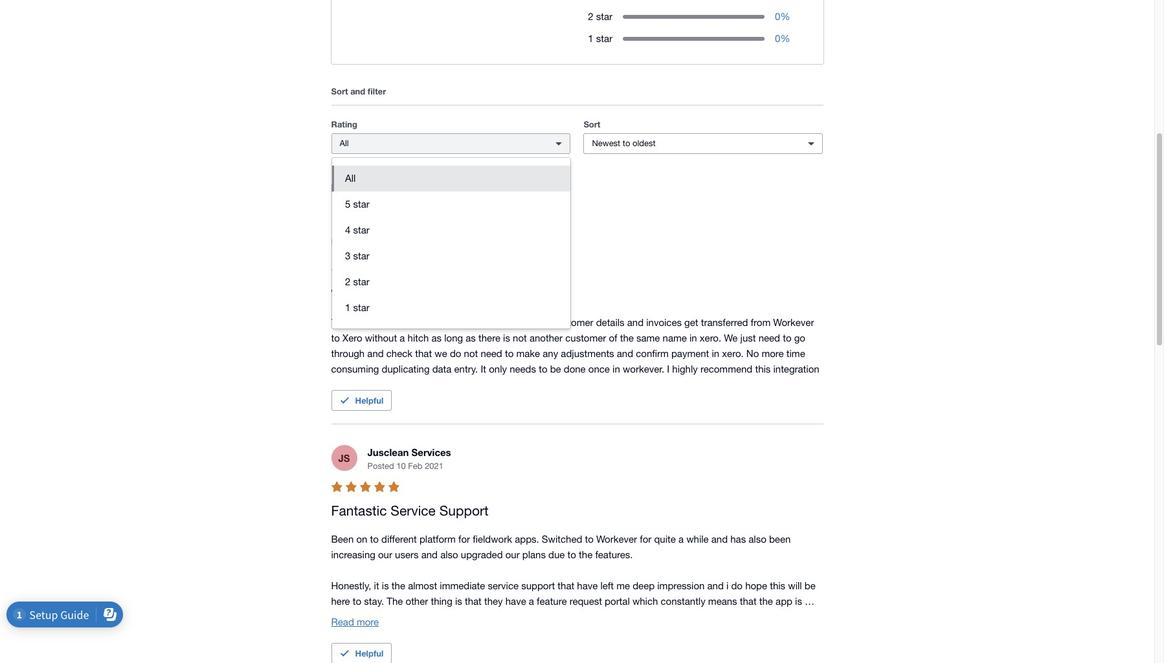 Task type: describe. For each thing, give the bounding box(es) containing it.
2 for from the left
[[640, 534, 652, 545]]

sort and filter
[[331, 86, 386, 97]]

to up the improving.
[[353, 596, 362, 607]]

the down hope
[[760, 596, 773, 607]]

0 vertical spatial need
[[759, 333, 781, 344]]

that down immediate
[[465, 596, 482, 607]]

is right the improving
[[678, 643, 685, 654]]

to left make
[[505, 349, 514, 360]]

request
[[570, 596, 602, 607]]

most
[[331, 181, 358, 195]]

helpful button for workforce
[[331, 391, 392, 411]]

0 vertical spatial xero.
[[700, 333, 722, 344]]

helpful button for fantastic
[[331, 644, 392, 664]]

posted for workforce
[[368, 245, 394, 255]]

make
[[517, 349, 540, 360]]

2 star inside the 2 star button
[[345, 277, 370, 288]]

has
[[731, 534, 746, 545]]

janette howe posted
[[368, 230, 432, 255]]

while
[[687, 534, 709, 545]]

this
[[331, 317, 349, 328]]

read
[[331, 617, 354, 628]]

the right whether
[[511, 643, 525, 654]]

duplicating
[[382, 364, 430, 375]]

filter
[[368, 86, 386, 97]]

workever inside been on to different platform for fieldwork apps. switched to workever for quite a while and has also been increasing our users and also upgraded our plans due to the features. honestly, it is the almost immediate service support that have left me deep impression and i do hope this will be here to stay. the other thing is that they have a feature request portal which constantly means that the app is improving. no apps can be perfect, but it is whether the app is constantly improving which is impor
[[597, 534, 637, 545]]

all inside this works amazingly and cuts our work in half. all customer details and invoices get transferred from workever to xero without a hitch as long as there is not another customer of the same name in xero. we just need to go through and check that we do not need to make any adjustments and confirm payment in xero. no more time consuming duplicating data entry. it only needs to be done once in workever. i highly recommend this integration
[[540, 317, 550, 328]]

cuts
[[446, 317, 465, 328]]

other
[[406, 596, 428, 607]]

be inside this works amazingly and cuts our work in half. all customer details and invoices get transferred from workever to xero without a hitch as long as there is not another customer of the same name in xero. we just need to go through and check that we do not need to make any adjustments and confirm payment in xero. no more time consuming duplicating data entry. it only needs to be done once in workever. i highly recommend this integration
[[550, 364, 561, 375]]

they
[[485, 596, 503, 607]]

another
[[530, 333, 563, 344]]

0 % for 2 star
[[775, 11, 791, 22]]

that down hope
[[740, 596, 757, 607]]

0 vertical spatial 2 star
[[588, 11, 613, 22]]

0 horizontal spatial it
[[374, 581, 379, 592]]

feature
[[537, 596, 567, 607]]

the
[[387, 596, 403, 607]]

and down without
[[368, 349, 384, 360]]

1 horizontal spatial xero.
[[722, 349, 744, 360]]

highly
[[673, 364, 698, 375]]

posted for fantastic
[[368, 462, 394, 471]]

4 star
[[345, 225, 370, 236]]

jh
[[338, 236, 351, 248]]

integration
[[455, 287, 520, 302]]

i
[[727, 581, 729, 592]]

and down platform
[[421, 550, 438, 561]]

% for 1 star
[[781, 33, 791, 44]]

fantastic service support
[[331, 503, 489, 519]]

been
[[770, 534, 791, 545]]

3 star
[[345, 251, 370, 262]]

improving.
[[331, 612, 377, 623]]

users
[[395, 550, 419, 561]]

3
[[345, 251, 351, 262]]

this inside this works amazingly and cuts our work in half. all customer details and invoices get transferred from workever to xero without a hitch as long as there is not another customer of the same name in xero. we just need to go through and check that we do not need to make any adjustments and confirm payment in xero. no more time consuming duplicating data entry. it only needs to be done once in workever. i highly recommend this integration
[[756, 364, 771, 375]]

is right but
[[464, 643, 471, 654]]

all button
[[332, 166, 571, 192]]

name
[[663, 333, 687, 344]]

js
[[338, 453, 350, 464]]

stay.
[[364, 596, 384, 607]]

needs
[[510, 364, 536, 375]]

works
[[352, 317, 378, 328]]

i
[[667, 364, 670, 375]]

is down immediate
[[455, 596, 462, 607]]

2 horizontal spatial a
[[679, 534, 684, 545]]

read more
[[331, 617, 379, 628]]

recommend
[[701, 364, 753, 375]]

done
[[564, 364, 586, 375]]

hitch
[[408, 333, 429, 344]]

we
[[435, 349, 447, 360]]

1 star button
[[332, 295, 571, 321]]

portal
[[605, 596, 630, 607]]

the down switched
[[579, 550, 593, 561]]

service
[[391, 503, 436, 519]]

work
[[484, 317, 506, 328]]

star for 4 star button
[[353, 225, 370, 236]]

do for i
[[732, 581, 743, 592]]

1 horizontal spatial also
[[749, 534, 767, 545]]

2 star button
[[332, 269, 571, 295]]

is inside this works amazingly and cuts our work in half. all customer details and invoices get transferred from workever to xero without a hitch as long as there is not another customer of the same name in xero. we just need to go through and check that we do not need to make any adjustments and confirm payment in xero. no more time consuming duplicating data entry. it only needs to be done once in workever. i highly recommend this integration
[[503, 333, 510, 344]]

0 horizontal spatial constantly
[[557, 643, 602, 654]]

1 horizontal spatial app
[[776, 596, 793, 607]]

we
[[724, 333, 738, 344]]

4 star button
[[332, 218, 571, 244]]

support
[[440, 503, 489, 519]]

1 vertical spatial which
[[650, 643, 675, 654]]

of
[[609, 333, 618, 344]]

sort for sort and filter
[[331, 86, 348, 97]]

all for all button
[[345, 173, 356, 184]]

more inside this works amazingly and cuts our work in half. all customer details and invoices get transferred from workever to xero without a hitch as long as there is not another customer of the same name in xero. we just need to go through and check that we do not need to make any adjustments and confirm payment in xero. no more time consuming duplicating data entry. it only needs to be done once in workever. i highly recommend this integration
[[762, 349, 784, 360]]

the inside this works amazingly and cuts our work in half. all customer details and invoices get transferred from workever to xero without a hitch as long as there is not another customer of the same name in xero. we just need to go through and check that we do not need to make any adjustments and confirm payment in xero. no more time consuming duplicating data entry. it only needs to be done once in workever. i highly recommend this integration
[[620, 333, 634, 344]]

1 horizontal spatial not
[[513, 333, 527, 344]]

through
[[331, 349, 365, 360]]

it
[[481, 364, 487, 375]]

adjustments
[[561, 349, 614, 360]]

transferred
[[701, 317, 748, 328]]

0 horizontal spatial need
[[481, 349, 503, 360]]

in down get
[[690, 333, 697, 344]]

most recent reviews
[[331, 181, 438, 195]]

payment
[[672, 349, 710, 360]]

switched
[[542, 534, 583, 545]]

all button
[[331, 133, 571, 154]]

me
[[617, 581, 630, 592]]

services
[[412, 447, 451, 459]]

to left go
[[783, 333, 792, 344]]

time
[[787, 349, 806, 360]]

get
[[685, 317, 699, 328]]

deep
[[633, 581, 655, 592]]

confirm
[[636, 349, 669, 360]]

0 vertical spatial have
[[577, 581, 598, 592]]

janette
[[368, 230, 402, 242]]

helpful for workforce
[[355, 396, 384, 406]]

1 inside button
[[345, 303, 351, 314]]

0 % for 1 star
[[775, 33, 791, 44]]

can
[[371, 643, 387, 654]]

been on to different platform for fieldwork apps. switched to workever for quite a while and has also been increasing our users and also upgraded our plans due to the features. honestly, it is the almost immediate service support that have left me deep impression and i do hope this will be here to stay. the other thing is that they have a feature request portal which constantly means that the app is improving. no apps can be perfect, but it is whether the app is constantly improving which is impor
[[331, 534, 819, 664]]

perfect,
[[403, 643, 436, 654]]

and left i on the right bottom of page
[[708, 581, 724, 592]]

support
[[522, 581, 555, 592]]

10
[[397, 462, 406, 471]]

newest
[[592, 139, 621, 148]]

and up amazingly
[[397, 287, 420, 302]]

but
[[439, 643, 453, 654]]

workforce
[[331, 287, 393, 302]]

in right once
[[613, 364, 620, 375]]

consuming
[[331, 364, 379, 375]]

star for 3 star 'button' at left top
[[353, 251, 370, 262]]

without
[[365, 333, 397, 344]]

0 vertical spatial which
[[633, 596, 658, 607]]

only
[[489, 364, 507, 375]]

% for 2 star
[[781, 11, 791, 22]]

fieldwork
[[473, 534, 512, 545]]

go
[[795, 333, 806, 344]]

3 star button
[[332, 244, 571, 269]]

0 horizontal spatial our
[[378, 550, 393, 561]]

and up same
[[628, 317, 644, 328]]

2 as from the left
[[466, 333, 476, 344]]

0 horizontal spatial be
[[389, 643, 400, 654]]

to inside popup button
[[623, 139, 631, 148]]

almost
[[408, 581, 437, 592]]

1 as from the left
[[432, 333, 442, 344]]

newest to oldest button
[[584, 133, 824, 154]]

check
[[387, 349, 413, 360]]

do for we
[[450, 349, 461, 360]]

to right switched
[[585, 534, 594, 545]]

0 vertical spatial 1 star
[[588, 33, 613, 44]]



Task type: locate. For each thing, give the bounding box(es) containing it.
all up 5 on the top of page
[[345, 173, 356, 184]]

half.
[[518, 317, 537, 328]]

1 vertical spatial 2 star
[[345, 277, 370, 288]]

1 vertical spatial this
[[770, 581, 786, 592]]

do
[[450, 349, 461, 360], [732, 581, 743, 592]]

which down deep
[[633, 596, 658, 607]]

2 vertical spatial all
[[540, 317, 550, 328]]

0 vertical spatial %
[[781, 11, 791, 22]]

workforce and xero integration
[[331, 287, 520, 302]]

star for 5 star 'button'
[[353, 199, 370, 210]]

0 horizontal spatial a
[[400, 333, 405, 344]]

is
[[503, 333, 510, 344], [382, 581, 389, 592], [455, 596, 462, 607], [796, 596, 803, 607], [464, 643, 471, 654], [547, 643, 554, 654], [678, 643, 685, 654]]

posted inside janette howe posted
[[368, 245, 394, 255]]

hope
[[746, 581, 768, 592]]

more left time
[[762, 349, 784, 360]]

be down any
[[550, 364, 561, 375]]

this works amazingly and cuts our work in half. all customer details and invoices get transferred from workever to xero without a hitch as long as there is not another customer of the same name in xero. we just need to go through and check that we do not need to make any adjustments and confirm payment in xero. no more time consuming duplicating data entry. it only needs to be done once in workever. i highly recommend this integration
[[331, 317, 820, 375]]

1 vertical spatial have
[[506, 596, 526, 607]]

is right there
[[503, 333, 510, 344]]

from
[[751, 317, 771, 328]]

0 horizontal spatial 2 star
[[345, 277, 370, 288]]

1 star
[[588, 33, 613, 44], [345, 303, 370, 314]]

1 vertical spatial a
[[679, 534, 684, 545]]

0 vertical spatial constantly
[[661, 596, 706, 607]]

do right we
[[450, 349, 461, 360]]

customer up adjustments
[[566, 333, 607, 344]]

fantastic
[[331, 503, 387, 519]]

data
[[432, 364, 452, 375]]

there
[[479, 333, 501, 344]]

will
[[789, 581, 802, 592]]

1 vertical spatial posted
[[368, 462, 394, 471]]

2
[[588, 11, 594, 22], [345, 277, 351, 288]]

honestly,
[[331, 581, 371, 592]]

posted down jusclean
[[368, 462, 394, 471]]

1 vertical spatial helpful button
[[331, 644, 392, 664]]

this left integration
[[756, 364, 771, 375]]

0 vertical spatial do
[[450, 349, 461, 360]]

xero up cuts
[[424, 287, 452, 302]]

reviews
[[397, 181, 438, 195]]

helpful down read more button
[[355, 649, 384, 659]]

which
[[633, 596, 658, 607], [650, 643, 675, 654]]

for up upgraded
[[459, 534, 470, 545]]

invoices
[[647, 317, 682, 328]]

a down support on the left bottom of page
[[529, 596, 534, 607]]

2021
[[425, 462, 444, 471]]

no left apps
[[331, 643, 344, 654]]

0 vertical spatial no
[[747, 349, 759, 360]]

1 for from the left
[[459, 534, 470, 545]]

and left cuts
[[427, 317, 443, 328]]

same
[[637, 333, 660, 344]]

1 horizontal spatial sort
[[584, 119, 601, 130]]

1 0 from the top
[[775, 11, 781, 22]]

and left the filter
[[351, 86, 366, 97]]

also right has
[[749, 534, 767, 545]]

feb
[[408, 462, 423, 471]]

do inside this works amazingly and cuts our work in half. all customer details and invoices get transferred from workever to xero without a hitch as long as there is not another customer of the same name in xero. we just need to go through and check that we do not need to make any adjustments and confirm payment in xero. no more time consuming duplicating data entry. it only needs to be done once in workever. i highly recommend this integration
[[450, 349, 461, 360]]

1 horizontal spatial a
[[529, 596, 534, 607]]

no
[[747, 349, 759, 360], [331, 643, 344, 654]]

impression
[[658, 581, 705, 592]]

0 horizontal spatial xero
[[343, 333, 362, 344]]

have up request
[[577, 581, 598, 592]]

2 0 from the top
[[775, 33, 781, 44]]

as up we
[[432, 333, 442, 344]]

the up the
[[392, 581, 405, 592]]

this left will
[[770, 581, 786, 592]]

1 helpful button from the top
[[331, 391, 392, 411]]

1 vertical spatial need
[[481, 349, 503, 360]]

for left quite
[[640, 534, 652, 545]]

1 horizontal spatial no
[[747, 349, 759, 360]]

0 vertical spatial sort
[[331, 86, 348, 97]]

left
[[601, 581, 614, 592]]

0 vertical spatial this
[[756, 364, 771, 375]]

constantly
[[661, 596, 706, 607], [557, 643, 602, 654]]

no inside this works amazingly and cuts our work in half. all customer details and invoices get transferred from workever to xero without a hitch as long as there is not another customer of the same name in xero. we just need to go through and check that we do not need to make any adjustments and confirm payment in xero. no more time consuming duplicating data entry. it only needs to be done once in workever. i highly recommend this integration
[[747, 349, 759, 360]]

0 horizontal spatial also
[[441, 550, 458, 561]]

1 star inside 1 star button
[[345, 303, 370, 314]]

a right quite
[[679, 534, 684, 545]]

helpful down consuming in the left of the page
[[355, 396, 384, 406]]

0 horizontal spatial 1 star
[[345, 303, 370, 314]]

app down will
[[776, 596, 793, 607]]

1 vertical spatial xero
[[343, 333, 362, 344]]

0 vertical spatial more
[[762, 349, 784, 360]]

posted down janette
[[368, 245, 394, 255]]

sort for sort
[[584, 119, 601, 130]]

1 vertical spatial 0
[[775, 33, 781, 44]]

0 horizontal spatial do
[[450, 349, 461, 360]]

in up recommend on the bottom of page
[[712, 349, 720, 360]]

our down "different" on the bottom of page
[[378, 550, 393, 561]]

1 vertical spatial sort
[[584, 119, 601, 130]]

and left has
[[712, 534, 728, 545]]

do right i on the right bottom of page
[[732, 581, 743, 592]]

that down hitch
[[415, 349, 432, 360]]

all inside popup button
[[340, 139, 349, 148]]

means
[[709, 596, 738, 607]]

0 vertical spatial 1
[[588, 33, 594, 44]]

0 for 1 star
[[775, 33, 781, 44]]

1 horizontal spatial constantly
[[661, 596, 706, 607]]

to right due
[[568, 550, 576, 561]]

posted
[[368, 245, 394, 255], [368, 462, 394, 471]]

to right on
[[370, 534, 379, 545]]

1 vertical spatial 1 star
[[345, 303, 370, 314]]

0 horizontal spatial workever
[[597, 534, 637, 545]]

1 vertical spatial 0 %
[[775, 33, 791, 44]]

2 vertical spatial be
[[389, 643, 400, 654]]

constantly left the improving
[[557, 643, 602, 654]]

improving
[[604, 643, 647, 654]]

0 vertical spatial be
[[550, 364, 561, 375]]

1 horizontal spatial 2 star
[[588, 11, 613, 22]]

1 vertical spatial 1
[[345, 303, 351, 314]]

1 vertical spatial %
[[781, 33, 791, 44]]

is down feature
[[547, 643, 554, 654]]

app right whether
[[528, 643, 544, 654]]

our down the apps.
[[506, 550, 520, 561]]

2 helpful from the top
[[355, 649, 384, 659]]

0 vertical spatial app
[[776, 596, 793, 607]]

need down from
[[759, 333, 781, 344]]

helpful button down consuming in the left of the page
[[331, 391, 392, 411]]

0 vertical spatial 0
[[775, 11, 781, 22]]

our right cuts
[[467, 317, 482, 328]]

0 vertical spatial posted
[[368, 245, 394, 255]]

list box containing all
[[332, 158, 571, 329]]

1 horizontal spatial it
[[456, 643, 461, 654]]

2 horizontal spatial our
[[506, 550, 520, 561]]

also down platform
[[441, 550, 458, 561]]

2 0 % from the top
[[775, 33, 791, 44]]

1 horizontal spatial workever
[[774, 317, 815, 328]]

0 horizontal spatial for
[[459, 534, 470, 545]]

1 horizontal spatial be
[[550, 364, 561, 375]]

1 0 % from the top
[[775, 11, 791, 22]]

no down just
[[747, 349, 759, 360]]

1 vertical spatial also
[[441, 550, 458, 561]]

0 %
[[775, 11, 791, 22], [775, 33, 791, 44]]

to
[[623, 139, 631, 148], [331, 333, 340, 344], [783, 333, 792, 344], [505, 349, 514, 360], [539, 364, 548, 375], [370, 534, 379, 545], [585, 534, 594, 545], [568, 550, 576, 561], [353, 596, 362, 607]]

1 horizontal spatial 1 star
[[588, 33, 613, 44]]

apps.
[[515, 534, 539, 545]]

whether
[[474, 643, 509, 654]]

not down half.
[[513, 333, 527, 344]]

to left oldest
[[623, 139, 631, 148]]

sort up "rating"
[[331, 86, 348, 97]]

1 horizontal spatial for
[[640, 534, 652, 545]]

more inside read more button
[[357, 617, 379, 628]]

0 vertical spatial a
[[400, 333, 405, 344]]

need
[[759, 333, 781, 344], [481, 349, 503, 360]]

the right of
[[620, 333, 634, 344]]

0 vertical spatial it
[[374, 581, 379, 592]]

0 vertical spatial customer
[[553, 317, 594, 328]]

for
[[459, 534, 470, 545], [640, 534, 652, 545]]

0 vertical spatial also
[[749, 534, 767, 545]]

0 horizontal spatial have
[[506, 596, 526, 607]]

1 vertical spatial all
[[345, 173, 356, 184]]

integration
[[774, 364, 820, 375]]

0 horizontal spatial more
[[357, 617, 379, 628]]

star for 1 star button
[[353, 303, 370, 314]]

be right can
[[389, 643, 400, 654]]

long
[[445, 333, 463, 344]]

have down service
[[506, 596, 526, 607]]

increasing
[[331, 550, 376, 561]]

is down will
[[796, 596, 803, 607]]

1 horizontal spatial do
[[732, 581, 743, 592]]

star
[[596, 11, 613, 22], [596, 33, 613, 44], [353, 199, 370, 210], [353, 225, 370, 236], [353, 251, 370, 262], [353, 277, 370, 288], [353, 303, 370, 314]]

1 horizontal spatial more
[[762, 349, 784, 360]]

jusclean
[[368, 447, 409, 459]]

1 horizontal spatial 2
[[588, 11, 594, 22]]

1 horizontal spatial as
[[466, 333, 476, 344]]

and down of
[[617, 349, 634, 360]]

1 horizontal spatial have
[[577, 581, 598, 592]]

a inside this works amazingly and cuts our work in half. all customer details and invoices get transferred from workever to xero without a hitch as long as there is not another customer of the same name in xero. we just need to go through and check that we do not need to make any adjustments and confirm payment in xero. no more time consuming duplicating data entry. it only needs to be done once in workever. i highly recommend this integration
[[400, 333, 405, 344]]

plans
[[523, 550, 546, 561]]

1 horizontal spatial xero
[[424, 287, 452, 302]]

2 % from the top
[[781, 33, 791, 44]]

a
[[400, 333, 405, 344], [679, 534, 684, 545], [529, 596, 534, 607]]

1 horizontal spatial our
[[467, 317, 482, 328]]

our inside this works amazingly and cuts our work in half. all customer details and invoices get transferred from workever to xero without a hitch as long as there is not another customer of the same name in xero. we just need to go through and check that we do not need to make any adjustments and confirm payment in xero. no more time consuming duplicating data entry. it only needs to be done once in workever. i highly recommend this integration
[[467, 317, 482, 328]]

once
[[589, 364, 610, 375]]

entry.
[[454, 364, 478, 375]]

details
[[596, 317, 625, 328]]

2 posted from the top
[[368, 462, 394, 471]]

1 vertical spatial constantly
[[557, 643, 602, 654]]

features.
[[596, 550, 633, 561]]

to down the this
[[331, 333, 340, 344]]

workever up go
[[774, 317, 815, 328]]

0 vertical spatial helpful
[[355, 396, 384, 406]]

1 vertical spatial more
[[357, 617, 379, 628]]

all up another
[[540, 317, 550, 328]]

0 vertical spatial 2
[[588, 11, 594, 22]]

newest to oldest
[[592, 139, 656, 148]]

our
[[467, 317, 482, 328], [378, 550, 393, 561], [506, 550, 520, 561]]

2 inside the 2 star button
[[345, 277, 351, 288]]

1 horizontal spatial 1
[[588, 33, 594, 44]]

1 helpful from the top
[[355, 396, 384, 406]]

it up 'stay.'
[[374, 581, 379, 592]]

need down there
[[481, 349, 503, 360]]

platform
[[420, 534, 456, 545]]

thing
[[431, 596, 453, 607]]

due
[[549, 550, 565, 561]]

0 horizontal spatial 1
[[345, 303, 351, 314]]

2 star
[[588, 11, 613, 22], [345, 277, 370, 288]]

0 horizontal spatial app
[[528, 643, 544, 654]]

a down amazingly
[[400, 333, 405, 344]]

2 horizontal spatial be
[[805, 581, 816, 592]]

in left half.
[[508, 317, 516, 328]]

1 vertical spatial workever
[[597, 534, 637, 545]]

0 vertical spatial helpful button
[[331, 391, 392, 411]]

helpful
[[355, 396, 384, 406], [355, 649, 384, 659]]

immediate
[[440, 581, 485, 592]]

this inside been on to different platform for fieldwork apps. switched to workever for quite a while and has also been increasing our users and also upgraded our plans due to the features. honestly, it is the almost immediate service support that have left me deep impression and i do hope this will be here to stay. the other thing is that they have a feature request portal which constantly means that the app is improving. no apps can be perfect, but it is whether the app is constantly improving which is impor
[[770, 581, 786, 592]]

%
[[781, 11, 791, 22], [781, 33, 791, 44]]

recent
[[361, 181, 394, 195]]

as
[[432, 333, 442, 344], [466, 333, 476, 344]]

customer up another
[[553, 317, 594, 328]]

xero up 'through'
[[343, 333, 362, 344]]

that up feature
[[558, 581, 575, 592]]

posted inside jusclean  services posted 10 feb 2021
[[368, 462, 394, 471]]

is up the
[[382, 581, 389, 592]]

helpful for fantastic
[[355, 649, 384, 659]]

xero. left we
[[700, 333, 722, 344]]

have
[[577, 581, 598, 592], [506, 596, 526, 607]]

as right long
[[466, 333, 476, 344]]

0 horizontal spatial sort
[[331, 86, 348, 97]]

5
[[345, 199, 351, 210]]

workever
[[774, 317, 815, 328], [597, 534, 637, 545]]

1 vertical spatial customer
[[566, 333, 607, 344]]

workever up features.
[[597, 534, 637, 545]]

service
[[488, 581, 519, 592]]

on
[[357, 534, 368, 545]]

to down any
[[539, 364, 548, 375]]

it right but
[[456, 643, 461, 654]]

helpful button down read more button
[[331, 644, 392, 664]]

group containing all
[[332, 158, 571, 329]]

list box
[[332, 158, 571, 329]]

constantly down 'impression'
[[661, 596, 706, 607]]

0 vertical spatial xero
[[424, 287, 452, 302]]

more down 'stay.'
[[357, 617, 379, 628]]

1 horizontal spatial need
[[759, 333, 781, 344]]

not up the entry.
[[464, 349, 478, 360]]

1 vertical spatial no
[[331, 643, 344, 654]]

0 horizontal spatial as
[[432, 333, 442, 344]]

which right the improving
[[650, 643, 675, 654]]

all inside button
[[345, 173, 356, 184]]

1 vertical spatial do
[[732, 581, 743, 592]]

1 posted from the top
[[368, 245, 394, 255]]

1 vertical spatial xero.
[[722, 349, 744, 360]]

no inside been on to different platform for fieldwork apps. switched to workever for quite a while and has also been increasing our users and also upgraded our plans due to the features. honestly, it is the almost immediate service support that have left me deep impression and i do hope this will be here to stay. the other thing is that they have a feature request portal which constantly means that the app is improving. no apps can be perfect, but it is whether the app is constantly improving which is impor
[[331, 643, 344, 654]]

workever inside this works amazingly and cuts our work in half. all customer details and invoices get transferred from workever to xero without a hitch as long as there is not another customer of the same name in xero. we just need to go through and check that we do not need to make any adjustments and confirm payment in xero. no more time consuming duplicating data entry. it only needs to be done once in workever. i highly recommend this integration
[[774, 317, 815, 328]]

xero. down we
[[722, 349, 744, 360]]

be right will
[[805, 581, 816, 592]]

1 vertical spatial not
[[464, 349, 478, 360]]

star for the 2 star button
[[353, 277, 370, 288]]

read more button
[[331, 615, 379, 631]]

group
[[332, 158, 571, 329]]

that inside this works amazingly and cuts our work in half. all customer details and invoices get transferred from workever to xero without a hitch as long as there is not another customer of the same name in xero. we just need to go through and check that we do not need to make any adjustments and confirm payment in xero. no more time consuming duplicating data entry. it only needs to be done once in workever. i highly recommend this integration
[[415, 349, 432, 360]]

different
[[382, 534, 417, 545]]

0 for 2 star
[[775, 11, 781, 22]]

all down "rating"
[[340, 139, 349, 148]]

0 vertical spatial 0 %
[[775, 11, 791, 22]]

1 % from the top
[[781, 11, 791, 22]]

1 vertical spatial app
[[528, 643, 544, 654]]

xero inside this works amazingly and cuts our work in half. all customer details and invoices get transferred from workever to xero without a hitch as long as there is not another customer of the same name in xero. we just need to go through and check that we do not need to make any adjustments and confirm payment in xero. no more time consuming duplicating data entry. it only needs to be done once in workever. i highly recommend this integration
[[343, 333, 362, 344]]

2 helpful button from the top
[[331, 644, 392, 664]]

2 vertical spatial a
[[529, 596, 534, 607]]

0 vertical spatial not
[[513, 333, 527, 344]]

0 horizontal spatial no
[[331, 643, 344, 654]]

and
[[351, 86, 366, 97], [397, 287, 420, 302], [427, 317, 443, 328], [628, 317, 644, 328], [368, 349, 384, 360], [617, 349, 634, 360], [712, 534, 728, 545], [421, 550, 438, 561], [708, 581, 724, 592]]

sort up the newest on the right
[[584, 119, 601, 130]]

do inside been on to different platform for fieldwork apps. switched to workever for quite a while and has also been increasing our users and also upgraded our plans due to the features. honestly, it is the almost immediate service support that have left me deep impression and i do hope this will be here to stay. the other thing is that they have a feature request portal which constantly means that the app is improving. no apps can be perfect, but it is whether the app is constantly improving which is impor
[[732, 581, 743, 592]]

not
[[513, 333, 527, 344], [464, 349, 478, 360]]

1 vertical spatial be
[[805, 581, 816, 592]]

customer
[[553, 317, 594, 328], [566, 333, 607, 344]]

all for all popup button
[[340, 139, 349, 148]]

upgraded
[[461, 550, 503, 561]]

apps
[[347, 643, 368, 654]]



Task type: vqa. For each thing, say whether or not it's contained in the screenshot.
'linnworks xero connector synctools bills and expenses, invoicing and jobs'
no



